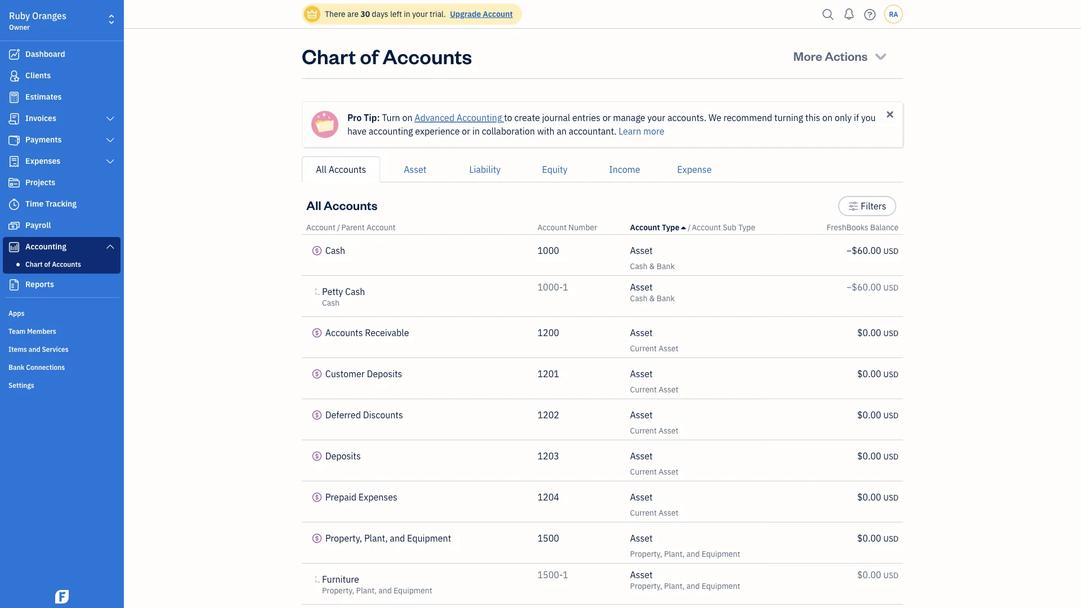 Task type: describe. For each thing, give the bounding box(es) containing it.
0 vertical spatial accounting
[[457, 112, 502, 124]]

only
[[835, 112, 852, 124]]

income
[[610, 164, 641, 176]]

1 horizontal spatial of
[[360, 42, 379, 69]]

account right upgrade
[[483, 9, 513, 19]]

chevron large down image for expenses
[[105, 157, 116, 166]]

if
[[855, 112, 860, 124]]

liability button
[[450, 157, 520, 183]]

1 for 1000-
[[563, 281, 569, 293]]

settings
[[8, 381, 34, 390]]

apps link
[[3, 304, 121, 321]]

1500
[[538, 533, 560, 545]]

there
[[325, 9, 346, 19]]

connections
[[26, 363, 65, 372]]

usd for 1500-1
[[884, 571, 899, 581]]

asset cash & bank for 1000-1
[[631, 281, 675, 304]]

$0.00 usd for 1204
[[858, 492, 899, 503]]

chart of accounts link
[[5, 258, 118, 271]]

journal
[[543, 112, 571, 124]]

ra button
[[885, 5, 904, 24]]

estimates link
[[3, 87, 121, 108]]

furniture
[[322, 574, 359, 586]]

close image
[[886, 109, 896, 120]]

client image
[[7, 70, 21, 82]]

clients
[[25, 70, 51, 81]]

customer deposits
[[326, 368, 403, 380]]

$0.00 usd for 1201
[[858, 368, 899, 380]]

2 / from the left
[[688, 222, 691, 233]]

expense image
[[7, 156, 21, 167]]

chevron large down image for payments
[[105, 136, 116, 145]]

invoices
[[25, 113, 56, 123]]

equipment inside the furniture property, plant, and equipment
[[394, 586, 433, 596]]

tracking
[[45, 199, 77, 209]]

income button
[[590, 157, 660, 183]]

usd for 1000-1
[[884, 283, 899, 293]]

apps
[[8, 309, 24, 318]]

current for 1204
[[631, 508, 657, 518]]

bank for 1000
[[657, 261, 675, 272]]

upgrade
[[450, 9, 481, 19]]

learn
[[619, 125, 642, 137]]

$0.00 usd for 1203
[[858, 451, 899, 462]]

discounts
[[363, 409, 403, 421]]

filters button
[[839, 196, 897, 216]]

$0.00 for 1202
[[858, 409, 882, 421]]

accounts down petty cash cash
[[326, 327, 363, 339]]

expenses link
[[3, 152, 121, 172]]

1000-
[[538, 281, 563, 293]]

collaboration
[[482, 125, 535, 137]]

chart image
[[7, 242, 21, 253]]

account / parent account
[[307, 222, 396, 233]]

advanced
[[415, 112, 455, 124]]

asset current asset for 1204
[[631, 492, 679, 518]]

trial.
[[430, 9, 446, 19]]

project image
[[7, 178, 21, 189]]

$0.00 for 1204
[[858, 492, 882, 503]]

learn more link
[[619, 125, 665, 137]]

bank connections
[[8, 363, 65, 372]]

bank connections link
[[3, 358, 121, 375]]

receivable
[[365, 327, 409, 339]]

your for trial.
[[412, 9, 428, 19]]

items
[[8, 345, 27, 354]]

expense button
[[660, 157, 730, 183]]

to create journal entries or manage your accounts. we recommend turning this on only if  you have accounting experience or in collaboration with an accountant.
[[348, 112, 876, 137]]

1 on from the left
[[403, 112, 413, 124]]

with
[[538, 125, 555, 137]]

payment image
[[7, 135, 21, 146]]

an
[[557, 125, 567, 137]]

create
[[515, 112, 540, 124]]

equity button
[[520, 157, 590, 183]]

chart inside the main element
[[25, 260, 43, 269]]

settings link
[[3, 376, 121, 393]]

ruby
[[9, 10, 30, 22]]

pro tip: turn on advanced accounting
[[348, 112, 502, 124]]

account for account / parent account
[[307, 222, 336, 233]]

team members link
[[3, 322, 121, 339]]

−$60.00 for 1000-1
[[847, 281, 882, 293]]

0 vertical spatial chart
[[302, 42, 356, 69]]

and inside the furniture property, plant, and equipment
[[379, 586, 392, 596]]

learn more
[[619, 125, 665, 137]]

experience
[[415, 125, 460, 137]]

0 horizontal spatial deposits
[[326, 451, 361, 462]]

ra
[[890, 10, 899, 19]]

dashboard
[[25, 49, 65, 59]]

expense
[[678, 164, 712, 176]]

projects link
[[3, 173, 121, 193]]

asset current asset for 1200
[[631, 327, 679, 354]]

more
[[794, 48, 823, 64]]

account for account number
[[538, 222, 567, 233]]

account sub type
[[692, 222, 756, 233]]

accounts down there are 30 days left in your trial. upgrade account
[[383, 42, 472, 69]]

& for 1000-1
[[650, 293, 655, 304]]

1204
[[538, 492, 560, 503]]

1 horizontal spatial or
[[603, 112, 611, 124]]

$0.00 usd for 1202
[[858, 409, 899, 421]]

$0.00 usd for 1500-1
[[858, 569, 899, 581]]

this
[[806, 112, 821, 124]]

asset current asset for 1202
[[631, 409, 679, 436]]

0 horizontal spatial or
[[462, 125, 471, 137]]

deferred discounts
[[326, 409, 403, 421]]

dashboard link
[[3, 45, 121, 65]]

recommend
[[724, 112, 773, 124]]

account type button
[[631, 222, 686, 233]]

30
[[361, 9, 370, 19]]

payments
[[25, 134, 62, 145]]

prepaid
[[326, 492, 357, 503]]

search image
[[820, 6, 838, 23]]

team members
[[8, 327, 56, 336]]

2 type from the left
[[739, 222, 756, 233]]

1 vertical spatial all accounts
[[307, 197, 378, 213]]

1 type from the left
[[662, 222, 680, 233]]

more actions
[[794, 48, 868, 64]]

accounts.
[[668, 112, 707, 124]]

caretup image
[[682, 223, 686, 232]]

$0.00 for 1500
[[858, 533, 882, 545]]

account type
[[631, 222, 680, 233]]

tip:
[[364, 112, 380, 124]]

are
[[348, 9, 359, 19]]

of inside the main element
[[44, 260, 50, 269]]



Task type: locate. For each thing, give the bounding box(es) containing it.
6 $0.00 from the top
[[858, 533, 882, 545]]

0 horizontal spatial type
[[662, 222, 680, 233]]

accountant.
[[569, 125, 617, 137]]

2 asset current asset from the top
[[631, 368, 679, 395]]

0 horizontal spatial accounting
[[25, 241, 66, 252]]

bank inside the main element
[[8, 363, 24, 372]]

freshbooks image
[[53, 591, 71, 604]]

account left caretup "icon"
[[631, 222, 661, 233]]

1 horizontal spatial type
[[739, 222, 756, 233]]

3 usd from the top
[[884, 328, 899, 339]]

usd for 1000
[[884, 246, 899, 256]]

current for 1201
[[631, 385, 657, 395]]

1 vertical spatial or
[[462, 125, 471, 137]]

in down advanced accounting link
[[473, 125, 480, 137]]

$0.00 for 1500-1
[[858, 569, 882, 581]]

all inside button
[[316, 164, 327, 176]]

0 horizontal spatial expenses
[[25, 156, 60, 166]]

property,
[[326, 533, 362, 545], [631, 549, 663, 560], [631, 581, 663, 592], [322, 586, 355, 596]]

items and services link
[[3, 340, 121, 357]]

0 vertical spatial &
[[650, 261, 655, 272]]

1 vertical spatial chevron large down image
[[105, 157, 116, 166]]

1 vertical spatial all
[[307, 197, 321, 213]]

accounts down have
[[329, 164, 366, 176]]

current for 1200
[[631, 343, 657, 354]]

current for 1203
[[631, 467, 657, 477]]

1 horizontal spatial in
[[473, 125, 480, 137]]

petty
[[322, 286, 343, 298]]

5 current from the top
[[631, 508, 657, 518]]

1
[[563, 281, 569, 293], [563, 569, 569, 581]]

1 horizontal spatial chart
[[302, 42, 356, 69]]

report image
[[7, 279, 21, 291]]

type right "sub"
[[739, 222, 756, 233]]

accounting left to
[[457, 112, 502, 124]]

3 $0.00 from the top
[[858, 409, 882, 421]]

and
[[29, 345, 40, 354], [390, 533, 405, 545], [687, 549, 700, 560], [687, 581, 700, 592], [379, 586, 392, 596]]

2 −$60.00 usd from the top
[[847, 281, 899, 293]]

0 vertical spatial chevron large down image
[[105, 136, 116, 145]]

and inside the main element
[[29, 345, 40, 354]]

chevron large down image down estimates link
[[105, 114, 116, 123]]

1202
[[538, 409, 560, 421]]

parent
[[342, 222, 365, 233]]

0 vertical spatial −$60.00
[[847, 245, 882, 257]]

all accounts down have
[[316, 164, 366, 176]]

members
[[27, 327, 56, 336]]

0 horizontal spatial of
[[44, 260, 50, 269]]

1 vertical spatial in
[[473, 125, 480, 137]]

expenses inside the main element
[[25, 156, 60, 166]]

usd for 1200
[[884, 328, 899, 339]]

on right this
[[823, 112, 833, 124]]

2 chevron large down image from the top
[[105, 157, 116, 166]]

2 & from the top
[[650, 293, 655, 304]]

usd for 1500
[[884, 534, 899, 544]]

freshbooks balance
[[827, 222, 899, 233]]

$0.00 usd
[[858, 327, 899, 339], [858, 368, 899, 380], [858, 409, 899, 421], [858, 451, 899, 462], [858, 492, 899, 503], [858, 533, 899, 545], [858, 569, 899, 581]]

accounting inside "link"
[[25, 241, 66, 252]]

7 usd from the top
[[884, 493, 899, 503]]

of
[[360, 42, 379, 69], [44, 260, 50, 269]]

0 vertical spatial asset cash & bank
[[631, 245, 675, 272]]

account up 1000
[[538, 222, 567, 233]]

payroll link
[[3, 216, 121, 236]]

0 vertical spatial of
[[360, 42, 379, 69]]

account for account sub type
[[692, 222, 721, 233]]

chevron large down image up chart of accounts link
[[105, 242, 116, 251]]

1 vertical spatial of
[[44, 260, 50, 269]]

on
[[403, 112, 413, 124], [823, 112, 833, 124]]

accounts down accounting "link"
[[52, 260, 81, 269]]

account
[[483, 9, 513, 19], [307, 222, 336, 233], [367, 222, 396, 233], [538, 222, 567, 233], [631, 222, 661, 233], [692, 222, 721, 233]]

1 vertical spatial asset property, plant, and equipment
[[631, 569, 741, 592]]

petty cash cash
[[322, 286, 365, 308]]

0 vertical spatial chevron large down image
[[105, 114, 116, 123]]

in inside the to create journal entries or manage your accounts. we recommend turning this on only if  you have accounting experience or in collaboration with an accountant.
[[473, 125, 480, 137]]

0 vertical spatial in
[[404, 9, 411, 19]]

invoice image
[[7, 113, 21, 125]]

your up "more" in the top of the page
[[648, 112, 666, 124]]

crown image
[[307, 8, 318, 20]]

dashboard image
[[7, 49, 21, 60]]

−$60.00 for 1000
[[847, 245, 882, 257]]

2 chevron large down image from the top
[[105, 242, 116, 251]]

account left the parent
[[307, 222, 336, 233]]

ruby oranges owner
[[9, 10, 66, 32]]

your
[[412, 9, 428, 19], [648, 112, 666, 124]]

deposits right customer in the left bottom of the page
[[367, 368, 403, 380]]

5 $0.00 usd from the top
[[858, 492, 899, 503]]

account for account type
[[631, 222, 661, 233]]

plant, inside the furniture property, plant, and equipment
[[356, 586, 377, 596]]

2 $0.00 from the top
[[858, 368, 882, 380]]

2 asset cash & bank from the top
[[631, 281, 675, 304]]

accounting down payroll
[[25, 241, 66, 252]]

your for accounts.
[[648, 112, 666, 124]]

1 chevron large down image from the top
[[105, 114, 116, 123]]

−$60.00 usd for 1000
[[847, 245, 899, 257]]

asset property, plant, and equipment for 1500-1
[[631, 569, 741, 592]]

1 vertical spatial −$60.00
[[847, 281, 882, 293]]

account number
[[538, 222, 598, 233]]

1 horizontal spatial your
[[648, 112, 666, 124]]

usd for 1203
[[884, 452, 899, 462]]

1 $0.00 from the top
[[858, 327, 882, 339]]

1 vertical spatial &
[[650, 293, 655, 304]]

chevron large down image inside payments link
[[105, 136, 116, 145]]

freshbooks
[[827, 222, 869, 233]]

1 vertical spatial expenses
[[359, 492, 398, 503]]

items and services
[[8, 345, 69, 354]]

2 asset property, plant, and equipment from the top
[[631, 569, 741, 592]]

0 vertical spatial your
[[412, 9, 428, 19]]

chart of accounts
[[302, 42, 472, 69], [25, 260, 81, 269]]

1 vertical spatial chevron large down image
[[105, 242, 116, 251]]

$0.00 for 1203
[[858, 451, 882, 462]]

& for 1000
[[650, 261, 655, 272]]

0 horizontal spatial on
[[403, 112, 413, 124]]

$0.00
[[858, 327, 882, 339], [858, 368, 882, 380], [858, 409, 882, 421], [858, 451, 882, 462], [858, 492, 882, 503], [858, 533, 882, 545], [858, 569, 882, 581]]

0 vertical spatial chart of accounts
[[302, 42, 472, 69]]

0 horizontal spatial chart
[[25, 260, 43, 269]]

1000
[[538, 245, 560, 257]]

7 $0.00 usd from the top
[[858, 569, 899, 581]]

1 horizontal spatial /
[[688, 222, 691, 233]]

1 horizontal spatial deposits
[[367, 368, 403, 380]]

accounts
[[383, 42, 472, 69], [329, 164, 366, 176], [324, 197, 378, 213], [52, 260, 81, 269], [326, 327, 363, 339]]

left
[[390, 9, 402, 19]]

time tracking link
[[3, 194, 121, 215]]

in right left
[[404, 9, 411, 19]]

0 horizontal spatial chart of accounts
[[25, 260, 81, 269]]

of up reports
[[44, 260, 50, 269]]

1 horizontal spatial chart of accounts
[[302, 42, 472, 69]]

pro
[[348, 112, 362, 124]]

1 vertical spatial asset cash & bank
[[631, 281, 675, 304]]

2 usd from the top
[[884, 283, 899, 293]]

your left trial.
[[412, 9, 428, 19]]

money image
[[7, 220, 21, 232]]

1 vertical spatial 1
[[563, 569, 569, 581]]

projects
[[25, 177, 55, 188]]

asset current asset for 1201
[[631, 368, 679, 395]]

1 asset current asset from the top
[[631, 327, 679, 354]]

equipment
[[407, 533, 452, 545], [702, 549, 741, 560], [702, 581, 741, 592], [394, 586, 433, 596]]

clients link
[[3, 66, 121, 86]]

reports link
[[3, 275, 121, 295]]

1 & from the top
[[650, 261, 655, 272]]

1 for 1500-
[[563, 569, 569, 581]]

4 $0.00 usd from the top
[[858, 451, 899, 462]]

1 −$60.00 from the top
[[847, 245, 882, 257]]

more
[[644, 125, 665, 137]]

expenses right prepaid
[[359, 492, 398, 503]]

/
[[337, 222, 340, 233], [688, 222, 691, 233]]

3 $0.00 usd from the top
[[858, 409, 899, 421]]

1 vertical spatial chart of accounts
[[25, 260, 81, 269]]

notifications image
[[841, 3, 859, 25]]

7 $0.00 from the top
[[858, 569, 882, 581]]

1 vertical spatial deposits
[[326, 451, 361, 462]]

chevron large down image up projects link
[[105, 157, 116, 166]]

manage
[[614, 112, 646, 124]]

current for 1202
[[631, 426, 657, 436]]

accounts inside button
[[329, 164, 366, 176]]

sub
[[723, 222, 737, 233]]

expenses down payments
[[25, 156, 60, 166]]

0 vertical spatial deposits
[[367, 368, 403, 380]]

reports
[[25, 279, 54, 290]]

1 / from the left
[[337, 222, 340, 233]]

2 1 from the top
[[563, 569, 569, 581]]

4 $0.00 from the top
[[858, 451, 882, 462]]

asset button
[[381, 157, 450, 183]]

go to help image
[[862, 6, 880, 23]]

1500-1
[[538, 569, 569, 581]]

accounting link
[[3, 237, 121, 258]]

entries
[[573, 112, 601, 124]]

or down advanced accounting link
[[462, 125, 471, 137]]

owner
[[9, 23, 30, 32]]

0 vertical spatial asset property, plant, and equipment
[[631, 533, 741, 560]]

usd for 1202
[[884, 411, 899, 421]]

0 vertical spatial or
[[603, 112, 611, 124]]

1 chevron large down image from the top
[[105, 136, 116, 145]]

0 vertical spatial 1
[[563, 281, 569, 293]]

/ right caretup "icon"
[[688, 222, 691, 233]]

chevron large down image
[[105, 136, 116, 145], [105, 242, 116, 251]]

of down 30
[[360, 42, 379, 69]]

1 vertical spatial chart
[[25, 260, 43, 269]]

turn
[[382, 112, 400, 124]]

1 $0.00 usd from the top
[[858, 327, 899, 339]]

1 horizontal spatial on
[[823, 112, 833, 124]]

have
[[348, 125, 367, 137]]

actions
[[825, 48, 868, 64]]

1 horizontal spatial expenses
[[359, 492, 398, 503]]

furniture property, plant, and equipment
[[322, 574, 433, 596]]

0 horizontal spatial in
[[404, 9, 411, 19]]

1200
[[538, 327, 560, 339]]

account right the parent
[[367, 222, 396, 233]]

3 asset current asset from the top
[[631, 409, 679, 436]]

2 current from the top
[[631, 385, 657, 395]]

more actions button
[[784, 42, 899, 69]]

time tracking
[[25, 199, 77, 209]]

9 usd from the top
[[884, 571, 899, 581]]

1 −$60.00 usd from the top
[[847, 245, 899, 257]]

5 asset current asset from the top
[[631, 492, 679, 518]]

6 $0.00 usd from the top
[[858, 533, 899, 545]]

payroll
[[25, 220, 51, 230]]

chart up reports
[[25, 260, 43, 269]]

usd for 1204
[[884, 493, 899, 503]]

days
[[372, 9, 389, 19]]

chevron large down image up expenses link
[[105, 136, 116, 145]]

$0.00 for 1200
[[858, 327, 882, 339]]

property, plant, and equipment
[[326, 533, 452, 545]]

type left caretup "icon"
[[662, 222, 680, 233]]

accounting
[[457, 112, 502, 124], [25, 241, 66, 252]]

−$60.00 usd for 1000-1
[[847, 281, 899, 293]]

oranges
[[32, 10, 66, 22]]

deferred
[[326, 409, 361, 421]]

2 $0.00 usd from the top
[[858, 368, 899, 380]]

$0.00 usd for 1200
[[858, 327, 899, 339]]

1 usd from the top
[[884, 246, 899, 256]]

time
[[25, 199, 44, 209]]

chart of accounts inside the main element
[[25, 260, 81, 269]]

turning
[[775, 112, 804, 124]]

on right turn
[[403, 112, 413, 124]]

you
[[862, 112, 876, 124]]

1 vertical spatial −$60.00 usd
[[847, 281, 899, 293]]

on inside the to create journal entries or manage your accounts. we recommend turning this on only if  you have accounting experience or in collaboration with an accountant.
[[823, 112, 833, 124]]

estimate image
[[7, 92, 21, 103]]

8 usd from the top
[[884, 534, 899, 544]]

bank
[[657, 261, 675, 272], [657, 293, 675, 304], [8, 363, 24, 372]]

usd for 1201
[[884, 369, 899, 380]]

your inside the to create journal entries or manage your accounts. we recommend turning this on only if  you have accounting experience or in collaboration with an accountant.
[[648, 112, 666, 124]]

1 vertical spatial your
[[648, 112, 666, 124]]

asset property, plant, and equipment for 1500
[[631, 533, 741, 560]]

equity
[[543, 164, 568, 176]]

invoices link
[[3, 109, 121, 129]]

3 current from the top
[[631, 426, 657, 436]]

$0.00 usd for 1500
[[858, 533, 899, 545]]

4 asset current asset from the top
[[631, 451, 679, 477]]

5 $0.00 from the top
[[858, 492, 882, 503]]

/ left the parent
[[337, 222, 340, 233]]

$0.00 for 1201
[[858, 368, 882, 380]]

all accounts inside button
[[316, 164, 366, 176]]

plant,
[[365, 533, 388, 545], [665, 549, 685, 560], [665, 581, 685, 592], [356, 586, 377, 596]]

chevron large down image inside invoices link
[[105, 114, 116, 123]]

1 asset property, plant, and equipment from the top
[[631, 533, 741, 560]]

0 vertical spatial all accounts
[[316, 164, 366, 176]]

chevron large down image for invoices
[[105, 114, 116, 123]]

1 vertical spatial bank
[[657, 293, 675, 304]]

1 horizontal spatial accounting
[[457, 112, 502, 124]]

asset inside button
[[404, 164, 427, 176]]

chevrondown image
[[874, 48, 889, 64]]

or up accountant.
[[603, 112, 611, 124]]

2 vertical spatial bank
[[8, 363, 24, 372]]

prepaid expenses
[[326, 492, 398, 503]]

4 current from the top
[[631, 467, 657, 477]]

chevron large down image
[[105, 114, 116, 123], [105, 157, 116, 166]]

0 vertical spatial −$60.00 usd
[[847, 245, 899, 257]]

asset cash & bank for 1000
[[631, 245, 675, 272]]

asset current asset for 1203
[[631, 451, 679, 477]]

account right caretup "icon"
[[692, 222, 721, 233]]

chart down "there"
[[302, 42, 356, 69]]

1 1 from the top
[[563, 281, 569, 293]]

accounts inside the main element
[[52, 260, 81, 269]]

6 usd from the top
[[884, 452, 899, 462]]

property, inside the furniture property, plant, and equipment
[[322, 586, 355, 596]]

all accounts up account / parent account
[[307, 197, 378, 213]]

1 vertical spatial accounting
[[25, 241, 66, 252]]

0 vertical spatial expenses
[[25, 156, 60, 166]]

0 vertical spatial bank
[[657, 261, 675, 272]]

2 −$60.00 from the top
[[847, 281, 882, 293]]

settings image
[[849, 199, 859, 213]]

chevron large down image inside accounting "link"
[[105, 242, 116, 251]]

chart of accounts down accounting "link"
[[25, 260, 81, 269]]

timer image
[[7, 199, 21, 210]]

main element
[[0, 0, 152, 609]]

customer
[[326, 368, 365, 380]]

or
[[603, 112, 611, 124], [462, 125, 471, 137]]

4 usd from the top
[[884, 369, 899, 380]]

0 horizontal spatial your
[[412, 9, 428, 19]]

0 horizontal spatial /
[[337, 222, 340, 233]]

1201
[[538, 368, 560, 380]]

bank for 1000-1
[[657, 293, 675, 304]]

accounts up account / parent account
[[324, 197, 378, 213]]

to
[[504, 112, 513, 124]]

1 asset cash & bank from the top
[[631, 245, 675, 272]]

1 current from the top
[[631, 343, 657, 354]]

chart of accounts down days
[[302, 42, 472, 69]]

asset current asset
[[631, 327, 679, 354], [631, 368, 679, 395], [631, 409, 679, 436], [631, 451, 679, 477], [631, 492, 679, 518]]

all accounts
[[316, 164, 366, 176], [307, 197, 378, 213]]

0 vertical spatial all
[[316, 164, 327, 176]]

estimates
[[25, 92, 62, 102]]

deposits down deferred
[[326, 451, 361, 462]]

1203
[[538, 451, 560, 462]]

5 usd from the top
[[884, 411, 899, 421]]

2 on from the left
[[823, 112, 833, 124]]

payments link
[[3, 130, 121, 150]]

chevron large down image for accounting
[[105, 242, 116, 251]]



Task type: vqa. For each thing, say whether or not it's contained in the screenshot.


